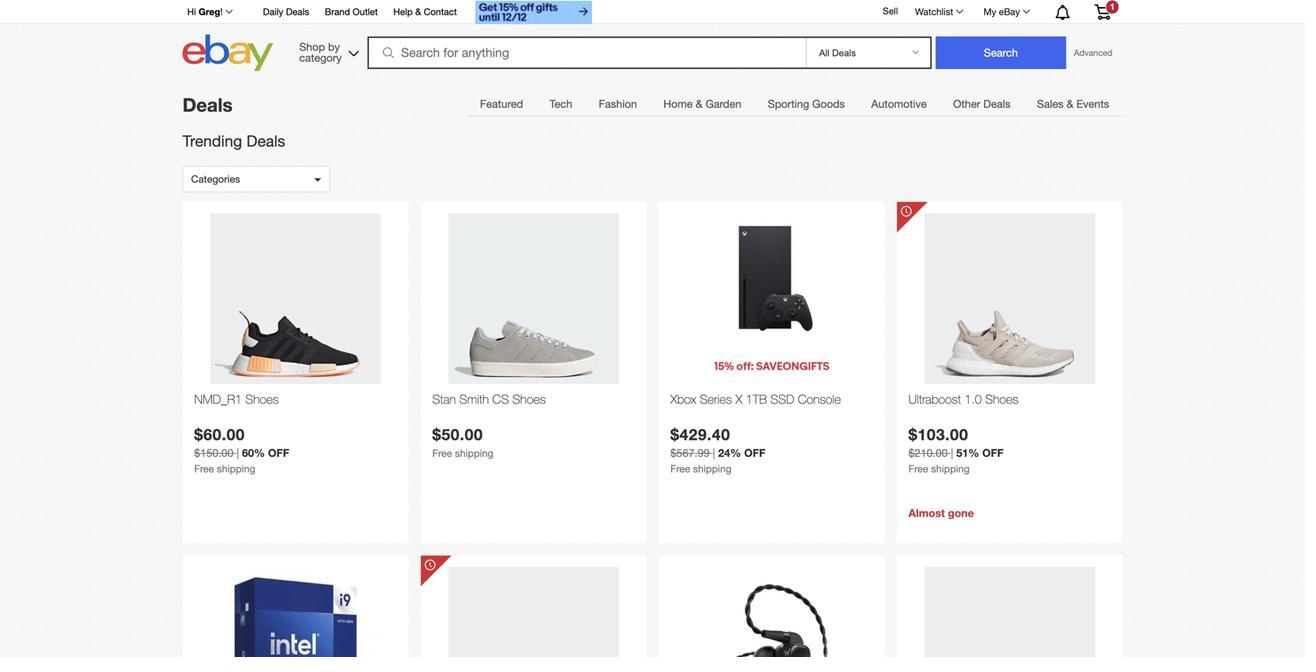 Task type: locate. For each thing, give the bounding box(es) containing it.
featured
[[480, 97, 523, 110]]

free for $60.00
[[194, 464, 214, 476]]

outlet
[[353, 6, 378, 17]]

& right help
[[415, 6, 421, 17]]

$50.00
[[432, 426, 483, 444]]

sporting goods link
[[755, 89, 858, 120]]

1 off from the left
[[268, 447, 289, 460]]

stan
[[432, 392, 456, 407]]

goods
[[812, 97, 845, 110]]

0 horizontal spatial &
[[415, 6, 421, 17]]

free down $567.99
[[670, 464, 690, 476]]

shipping inside $429.40 $567.99 | 24% off free shipping
[[693, 464, 732, 476]]

daily deals link
[[263, 4, 309, 21]]

shipping inside $103.00 $210.00 | 51% off free shipping
[[931, 464, 970, 476]]

automotive link
[[858, 89, 940, 120]]

shop by category banner
[[179, 0, 1123, 75]]

sales & events link
[[1024, 89, 1123, 120]]

off right 51%
[[982, 447, 1004, 460]]

1 horizontal spatial shoes
[[512, 392, 546, 407]]

daily
[[263, 6, 283, 17]]

None submit
[[936, 37, 1066, 69]]

| left 51%
[[951, 447, 953, 460]]

stan smith cs shoes link
[[432, 392, 635, 426]]

| for $429.40
[[713, 447, 715, 460]]

$60.00
[[194, 426, 245, 444]]

1 link
[[1085, 0, 1120, 22]]

2 off from the left
[[744, 447, 766, 460]]

shoes right nmd_r1
[[245, 392, 279, 407]]

category
[[299, 51, 342, 64]]

series
[[700, 392, 732, 407]]

menu bar
[[467, 88, 1123, 120]]

home
[[663, 97, 693, 110]]

watchlist link
[[907, 2, 970, 21]]

3 shoes from the left
[[985, 392, 1019, 407]]

51%
[[956, 447, 979, 460]]

xbox series x 1tb ssd console
[[670, 392, 841, 407]]

free down $50.00
[[432, 448, 452, 460]]

off inside $60.00 $150.00 | 60% off free shipping
[[268, 447, 289, 460]]

& for sales
[[1067, 97, 1073, 110]]

ultraboost
[[908, 392, 961, 407]]

2 | from the left
[[713, 447, 715, 460]]

free down $210.00
[[908, 464, 928, 476]]

|
[[237, 447, 239, 460], [713, 447, 715, 460], [951, 447, 953, 460]]

& right the sales
[[1067, 97, 1073, 110]]

2 horizontal spatial off
[[982, 447, 1004, 460]]

free
[[432, 448, 452, 460], [194, 464, 214, 476], [670, 464, 690, 476], [908, 464, 928, 476]]

other
[[953, 97, 980, 110]]

1 horizontal spatial off
[[744, 447, 766, 460]]

ssd
[[770, 392, 794, 407]]

deals up categories popup button at the top
[[246, 132, 285, 150]]

trending deals
[[183, 132, 285, 150]]

free for $429.40
[[670, 464, 690, 476]]

| left 60%
[[237, 447, 239, 460]]

deals right other on the right
[[983, 97, 1011, 110]]

fashion link
[[586, 89, 650, 120]]

$429.40 $567.99 | 24% off free shipping
[[670, 426, 766, 476]]

nmd_r1 shoes link
[[194, 392, 397, 426]]

shoes right 1.0
[[985, 392, 1019, 407]]

off right 60%
[[268, 447, 289, 460]]

$103.00 $210.00 | 51% off free shipping
[[908, 426, 1004, 476]]

2 shoes from the left
[[512, 392, 546, 407]]

& inside account navigation
[[415, 6, 421, 17]]

free inside $60.00 $150.00 | 60% off free shipping
[[194, 464, 214, 476]]

& right home
[[696, 97, 703, 110]]

0 horizontal spatial off
[[268, 447, 289, 460]]

sporting
[[768, 97, 809, 110]]

deals link
[[183, 94, 233, 116]]

watchlist
[[915, 6, 953, 17]]

1 | from the left
[[237, 447, 239, 460]]

my
[[984, 6, 996, 17]]

off inside $429.40 $567.99 | 24% off free shipping
[[744, 447, 766, 460]]

$50.00 free shipping
[[432, 426, 493, 460]]

ebay
[[999, 6, 1020, 17]]

2 horizontal spatial |
[[951, 447, 953, 460]]

1 shoes from the left
[[245, 392, 279, 407]]

hi
[[187, 6, 196, 17]]

free inside the $50.00 free shipping
[[432, 448, 452, 460]]

off
[[268, 447, 289, 460], [744, 447, 766, 460], [982, 447, 1004, 460]]

$150.00
[[194, 447, 234, 460]]

0 horizontal spatial shoes
[[245, 392, 279, 407]]

deals inside account navigation
[[286, 6, 309, 17]]

| left the 24%
[[713, 447, 715, 460]]

1 horizontal spatial &
[[696, 97, 703, 110]]

shipping down 51%
[[931, 464, 970, 476]]

0 horizontal spatial |
[[237, 447, 239, 460]]

2 horizontal spatial &
[[1067, 97, 1073, 110]]

free inside $429.40 $567.99 | 24% off free shipping
[[670, 464, 690, 476]]

menu bar containing featured
[[467, 88, 1123, 120]]

xbox series x 1tb ssd console link
[[670, 392, 873, 426]]

smith
[[459, 392, 489, 407]]

shipping inside $60.00 $150.00 | 60% off free shipping
[[217, 464, 255, 476]]

other deals link
[[940, 89, 1024, 120]]

1tb
[[746, 392, 767, 407]]

shipping
[[455, 448, 493, 460], [217, 464, 255, 476], [693, 464, 732, 476], [931, 464, 970, 476]]

brand
[[325, 6, 350, 17]]

none submit inside shop by category banner
[[936, 37, 1066, 69]]

1 horizontal spatial |
[[713, 447, 715, 460]]

help & contact link
[[393, 4, 457, 21]]

free for $103.00
[[908, 464, 928, 476]]

| inside $60.00 $150.00 | 60% off free shipping
[[237, 447, 239, 460]]

3 off from the left
[[982, 447, 1004, 460]]

deals right daily
[[286, 6, 309, 17]]

$103.00
[[908, 426, 968, 444]]

3 | from the left
[[951, 447, 953, 460]]

advanced
[[1074, 48, 1112, 58]]

deals inside tab list
[[983, 97, 1011, 110]]

off for $60.00
[[268, 447, 289, 460]]

$60.00 $150.00 | 60% off free shipping
[[194, 426, 289, 476]]

off inside $103.00 $210.00 | 51% off free shipping
[[982, 447, 1004, 460]]

deals
[[286, 6, 309, 17], [183, 94, 233, 116], [983, 97, 1011, 110], [246, 132, 285, 150]]

free inside $103.00 $210.00 | 51% off free shipping
[[908, 464, 928, 476]]

shipping down $50.00
[[455, 448, 493, 460]]

shipping down 60%
[[217, 464, 255, 476]]

| inside $429.40 $567.99 | 24% off free shipping
[[713, 447, 715, 460]]

24%
[[718, 447, 741, 460]]

shipping down the 24%
[[693, 464, 732, 476]]

shoes
[[245, 392, 279, 407], [512, 392, 546, 407], [985, 392, 1019, 407]]

categories button
[[183, 167, 329, 192]]

home & garden link
[[650, 89, 755, 120]]

$567.99
[[670, 447, 710, 460]]

free down $150.00
[[194, 464, 214, 476]]

&
[[415, 6, 421, 17], [696, 97, 703, 110], [1067, 97, 1073, 110]]

shoes right the cs
[[512, 392, 546, 407]]

my ebay link
[[975, 2, 1037, 21]]

tab list
[[467, 88, 1123, 120]]

garden
[[706, 97, 741, 110]]

& for home
[[696, 97, 703, 110]]

nmd_r1 shoes
[[194, 392, 279, 407]]

2 horizontal spatial shoes
[[985, 392, 1019, 407]]

off right the 24%
[[744, 447, 766, 460]]



Task type: describe. For each thing, give the bounding box(es) containing it.
sell link
[[876, 6, 905, 16]]

deals for daily deals
[[286, 6, 309, 17]]

x
[[735, 392, 742, 407]]

& for help
[[415, 6, 421, 17]]

hi greg !
[[187, 6, 223, 17]]

featured link
[[467, 89, 536, 120]]

1.0
[[964, 392, 982, 407]]

| inside $103.00 $210.00 | 51% off free shipping
[[951, 447, 953, 460]]

brand outlet link
[[325, 4, 378, 21]]

account navigation
[[179, 0, 1123, 26]]

off for $429.40
[[744, 447, 766, 460]]

almost
[[908, 507, 945, 520]]

advanced link
[[1066, 37, 1120, 68]]

deals up trending
[[183, 94, 233, 116]]

shipping for $103.00
[[931, 464, 970, 476]]

$210.00
[[908, 447, 948, 460]]

shoes inside "link"
[[245, 392, 279, 407]]

!
[[220, 6, 223, 17]]

| for $60.00
[[237, 447, 239, 460]]

daily deals
[[263, 6, 309, 17]]

greg
[[199, 6, 220, 17]]

$429.40
[[670, 426, 730, 444]]

automotive
[[871, 97, 927, 110]]

xbox
[[670, 392, 696, 407]]

deals for trending deals
[[246, 132, 285, 150]]

Search for anything text field
[[370, 38, 803, 68]]

sell
[[883, 6, 898, 16]]

almost gone
[[908, 507, 974, 520]]

other deals
[[953, 97, 1011, 110]]

tech link
[[536, 89, 586, 120]]

ultraboost 1.0 shoes link
[[908, 392, 1111, 426]]

events
[[1076, 97, 1109, 110]]

deals for other deals
[[983, 97, 1011, 110]]

shop by category
[[299, 40, 342, 64]]

shop by category button
[[292, 35, 362, 68]]

1
[[1110, 2, 1115, 11]]

help
[[393, 6, 413, 17]]

categories
[[191, 173, 240, 185]]

cs
[[492, 392, 509, 407]]

contact
[[424, 6, 457, 17]]

home & garden
[[663, 97, 741, 110]]

shipping for $60.00
[[217, 464, 255, 476]]

stan smith cs shoes
[[432, 392, 546, 407]]

shipping for $429.40
[[693, 464, 732, 476]]

nmd_r1
[[194, 392, 242, 407]]

gone
[[948, 507, 974, 520]]

brand outlet
[[325, 6, 378, 17]]

60%
[[242, 447, 265, 460]]

tech
[[550, 97, 572, 110]]

help & contact
[[393, 6, 457, 17]]

trending
[[183, 132, 242, 150]]

tab list containing featured
[[467, 88, 1123, 120]]

shop
[[299, 40, 325, 53]]

shipping inside the $50.00 free shipping
[[455, 448, 493, 460]]

sales
[[1037, 97, 1064, 110]]

my ebay
[[984, 6, 1020, 17]]

console
[[798, 392, 841, 407]]

fashion
[[599, 97, 637, 110]]

ultraboost 1.0 shoes
[[908, 392, 1019, 407]]

get an extra 15% off image
[[476, 1, 592, 24]]

sporting goods
[[768, 97, 845, 110]]

by
[[328, 40, 340, 53]]

sales & events
[[1037, 97, 1109, 110]]



Task type: vqa. For each thing, say whether or not it's contained in the screenshot.
search to the top
no



